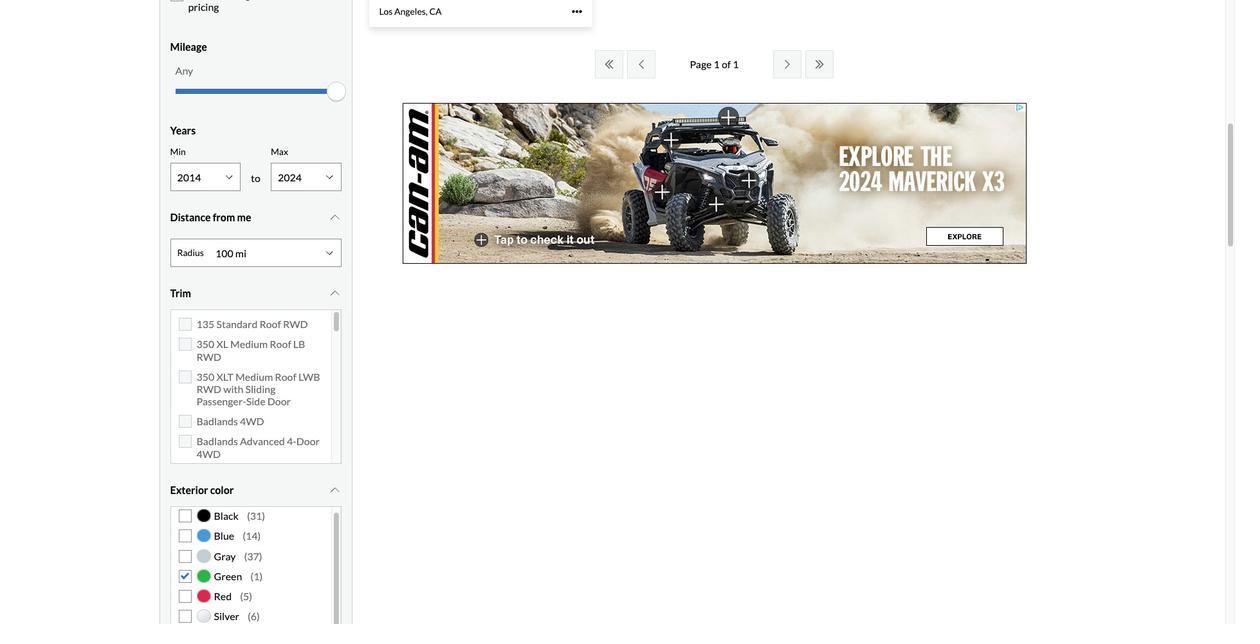 Task type: vqa. For each thing, say whether or not it's contained in the screenshot.


Task type: locate. For each thing, give the bounding box(es) containing it.
350 xl medium roof lb rwd
[[197, 338, 305, 363]]

chevron double left image
[[603, 59, 616, 70]]

rwd inside 350 xl medium roof lb rwd
[[197, 350, 222, 363]]

1 vertical spatial rwd
[[197, 350, 222, 363]]

badlands for badlands advanced 4-door 4wd
[[197, 435, 238, 448]]

1 1 from the left
[[714, 58, 720, 70]]

ca
[[430, 6, 442, 17]]

350
[[197, 338, 215, 350], [197, 371, 215, 383]]

4-
[[287, 435, 297, 448]]

4wd up exterior color
[[197, 448, 221, 460]]

badlands inside badlands advanced 4-door 4wd
[[197, 435, 238, 448]]

rwd
[[283, 318, 308, 330], [197, 350, 222, 363], [197, 383, 222, 395]]

135
[[197, 318, 215, 330]]

roof inside 350 xl medium roof lb rwd
[[270, 338, 291, 350]]

0 vertical spatial medium
[[230, 338, 268, 350]]

1 vertical spatial 350
[[197, 371, 215, 383]]

roof left lwb
[[275, 371, 297, 383]]

1 vertical spatial badlands
[[197, 435, 238, 448]]

page
[[690, 58, 712, 70]]

door down sliding
[[268, 395, 291, 407]]

blue
[[214, 530, 234, 542]]

angeles,
[[395, 6, 428, 17]]

(5)
[[240, 590, 252, 602]]

1 left of
[[714, 58, 720, 70]]

xlt
[[217, 371, 234, 383]]

2 vertical spatial rwd
[[197, 383, 222, 395]]

include
[[188, 0, 221, 1]]

badlands for badlands 4wd
[[197, 415, 238, 428]]

1 vertical spatial 4wd
[[197, 448, 221, 460]]

trim
[[170, 287, 191, 299]]

chevron double right image
[[813, 59, 826, 70]]

1 chevron down image from the top
[[329, 212, 341, 223]]

medium up sliding
[[236, 371, 273, 383]]

135 standard roof rwd
[[197, 318, 308, 330]]

0 vertical spatial rwd
[[283, 318, 308, 330]]

mileage
[[170, 41, 207, 53]]

green
[[214, 570, 242, 582]]

with
[[223, 383, 244, 395]]

lb
[[293, 338, 305, 350]]

0 vertical spatial door
[[268, 395, 291, 407]]

4wd
[[240, 415, 264, 428], [197, 448, 221, 460]]

0 vertical spatial chevron down image
[[329, 212, 341, 223]]

rwd down xl
[[197, 350, 222, 363]]

me
[[237, 211, 251, 223]]

badlands
[[197, 415, 238, 428], [197, 435, 238, 448]]

los angeles, ca
[[379, 6, 442, 17]]

rwd inside 350 xlt medium roof lwb rwd with sliding passenger-side door
[[197, 383, 222, 395]]

medium
[[230, 338, 268, 350], [236, 371, 273, 383]]

1 vertical spatial chevron down image
[[329, 288, 341, 299]]

2 vertical spatial roof
[[275, 371, 297, 383]]

years button
[[170, 115, 341, 147]]

roof inside 350 xlt medium roof lwb rwd with sliding passenger-side door
[[275, 371, 297, 383]]

door
[[268, 395, 291, 407], [297, 435, 320, 448]]

0 horizontal spatial 1
[[714, 58, 720, 70]]

passenger-
[[197, 395, 246, 407]]

1 vertical spatial roof
[[270, 338, 291, 350]]

available
[[294, 0, 334, 1]]

badlands 4wd
[[197, 415, 264, 428]]

1 horizontal spatial door
[[297, 435, 320, 448]]

exterior color
[[170, 484, 234, 496]]

chevron down image inside trim dropdown button
[[329, 288, 341, 299]]

medium down 135 standard roof rwd
[[230, 338, 268, 350]]

1 horizontal spatial 1
[[733, 58, 739, 70]]

3 chevron down image from the top
[[329, 485, 341, 496]]

1 vertical spatial door
[[297, 435, 320, 448]]

trim button
[[170, 277, 341, 310]]

2 badlands from the top
[[197, 435, 238, 448]]

radius
[[177, 247, 204, 258]]

350 for 350 xlt medium roof lwb rwd with sliding passenger-side door
[[197, 371, 215, 383]]

0 horizontal spatial door
[[268, 395, 291, 407]]

exterior color button
[[170, 474, 341, 507]]

standard
[[217, 318, 258, 330]]

chevron down image
[[329, 212, 341, 223], [329, 288, 341, 299], [329, 485, 341, 496]]

medium inside 350 xl medium roof lb rwd
[[230, 338, 268, 350]]

roof
[[260, 318, 281, 330], [270, 338, 291, 350], [275, 371, 297, 383]]

350 inside 350 xlt medium roof lwb rwd with sliding passenger-side door
[[197, 371, 215, 383]]

350 inside 350 xl medium roof lb rwd
[[197, 338, 215, 350]]

badlands advanced 4-door 4wd
[[197, 435, 320, 460]]

2 350 from the top
[[197, 371, 215, 383]]

4wd down side
[[240, 415, 264, 428]]

medium for xlt
[[236, 371, 273, 383]]

350 left xl
[[197, 338, 215, 350]]

1 horizontal spatial 4wd
[[240, 415, 264, 428]]

badlands down badlands 4wd
[[197, 435, 238, 448]]

roof left lb
[[270, 338, 291, 350]]

1 vertical spatial medium
[[236, 371, 273, 383]]

1 badlands from the top
[[197, 415, 238, 428]]

2 vertical spatial chevron down image
[[329, 485, 341, 496]]

1 right of
[[733, 58, 739, 70]]

350 left xlt
[[197, 371, 215, 383]]

rwd up lb
[[283, 318, 308, 330]]

medium inside 350 xlt medium roof lwb rwd with sliding passenger-side door
[[236, 371, 273, 383]]

chevron down image inside distance from me dropdown button
[[329, 212, 341, 223]]

0 vertical spatial 350
[[197, 338, 215, 350]]

door right advanced
[[297, 435, 320, 448]]

0 horizontal spatial 4wd
[[197, 448, 221, 460]]

1
[[714, 58, 720, 70], [733, 58, 739, 70]]

0 vertical spatial badlands
[[197, 415, 238, 428]]

side
[[246, 395, 266, 407]]

silver
[[214, 610, 239, 622]]

0 vertical spatial 4wd
[[240, 415, 264, 428]]

advertisement region
[[403, 103, 1027, 264]]

badlands down passenger-
[[197, 415, 238, 428]]

rwd up passenger-
[[197, 383, 222, 395]]

roof up 350 xl medium roof lb rwd
[[260, 318, 281, 330]]

1 350 from the top
[[197, 338, 215, 350]]

rwd for 350 xlt medium roof lwb rwd with sliding passenger-side door
[[197, 383, 222, 395]]

2 chevron down image from the top
[[329, 288, 341, 299]]

roof for lwb
[[275, 371, 297, 383]]

max
[[271, 146, 288, 157]]



Task type: describe. For each thing, give the bounding box(es) containing it.
years
[[170, 124, 196, 137]]

distance from me
[[170, 211, 251, 223]]

0 vertical spatial roof
[[260, 318, 281, 330]]

(1)
[[251, 570, 263, 582]]

mileage button
[[170, 31, 341, 63]]

chevron down image inside exterior color dropdown button
[[329, 485, 341, 496]]

include listings without available pricing
[[188, 0, 334, 13]]

(37)
[[244, 550, 262, 562]]

350 for 350 xl medium roof lb rwd
[[197, 338, 215, 350]]

4wd inside badlands advanced 4-door 4wd
[[197, 448, 221, 460]]

chevron down image for radius
[[329, 212, 341, 223]]

distance
[[170, 211, 211, 223]]

los
[[379, 6, 393, 17]]

from
[[213, 211, 235, 223]]

door inside 350 xlt medium roof lwb rwd with sliding passenger-side door
[[268, 395, 291, 407]]

black
[[214, 510, 239, 522]]

min
[[170, 146, 186, 157]]

to
[[251, 172, 261, 184]]

350 xlt medium roof lwb rwd with sliding passenger-side door
[[197, 371, 320, 407]]

chevron down image for 135 standard roof rwd
[[329, 288, 341, 299]]

without
[[257, 0, 293, 1]]

of
[[722, 58, 731, 70]]

lwb
[[299, 371, 320, 383]]

listings
[[223, 0, 255, 1]]

red
[[214, 590, 232, 602]]

exterior
[[170, 484, 208, 496]]

ellipsis h image
[[572, 6, 582, 17]]

rwd for 350 xl medium roof lb rwd
[[197, 350, 222, 363]]

los angeles, ca link
[[369, 0, 593, 27]]

gray
[[214, 550, 236, 562]]

xl
[[217, 338, 228, 350]]

sliding
[[246, 383, 276, 395]]

medium for xl
[[230, 338, 268, 350]]

2 1 from the left
[[733, 58, 739, 70]]

door inside badlands advanced 4-door 4wd
[[297, 435, 320, 448]]

chevron left image
[[636, 59, 648, 70]]

roof for lb
[[270, 338, 291, 350]]

(31)
[[247, 510, 265, 522]]

any
[[175, 65, 193, 77]]

distance from me button
[[170, 202, 341, 234]]

(14)
[[243, 530, 261, 542]]

color
[[210, 484, 234, 496]]

advanced
[[240, 435, 285, 448]]

chevron right image
[[781, 59, 794, 70]]

(6)
[[248, 610, 260, 622]]

page 1 of 1
[[690, 58, 739, 70]]

pricing
[[188, 1, 219, 13]]



